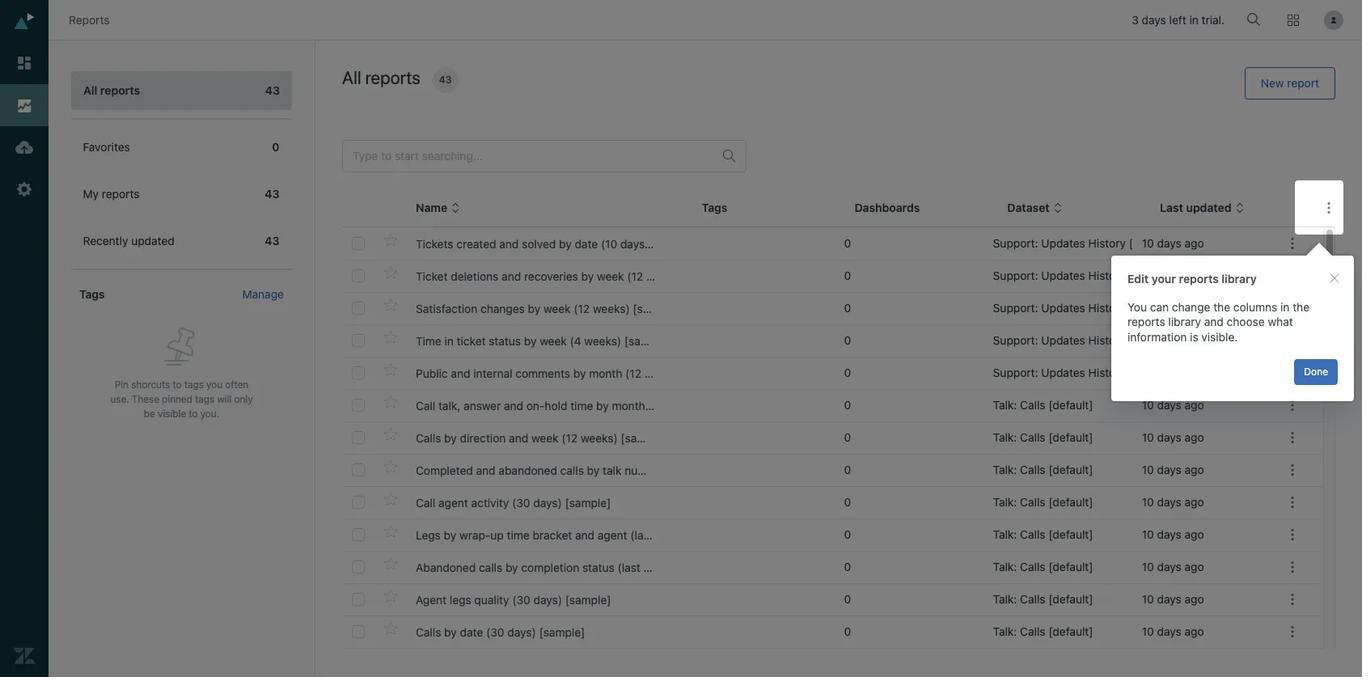 Task type: describe. For each thing, give the bounding box(es) containing it.
1 vertical spatial tags
[[195, 393, 214, 405]]

done
[[1304, 365, 1328, 378]]

tags inside group
[[79, 287, 104, 301]]

2 calls from the top
[[1020, 430, 1046, 444]]

name button
[[416, 200, 460, 215]]

reports
[[69, 13, 110, 27]]

in inside you can change the columns in the reports library and choose what information is visible. done
[[1281, 300, 1290, 314]]

5 talk: calls [default] from the top
[[993, 527, 1093, 541]]

Search field
[[353, 149, 717, 163]]

last updated button
[[1160, 200, 1245, 215]]

2 support: from the top
[[993, 269, 1038, 282]]

3 ago from the top
[[1185, 301, 1204, 315]]

7 ago from the top
[[1185, 463, 1204, 476]]

2 the from the left
[[1293, 300, 1310, 314]]

9 10 days ago from the top
[[1142, 527, 1204, 541]]

columns
[[1233, 300, 1277, 314]]

8 name text field from the top
[[410, 588, 661, 611]]

favorites
[[83, 140, 130, 154]]

3 support: from the top
[[993, 301, 1038, 315]]

4 calls from the top
[[1020, 495, 1046, 509]]

updated for recently updated
[[131, 234, 175, 248]]

12 10 from the top
[[1142, 624, 1154, 638]]

3 days left in trial.
[[1132, 13, 1225, 27]]

1 name text field from the top
[[410, 232, 661, 255]]

1 name text field from the top
[[410, 362, 661, 384]]

you
[[1128, 300, 1147, 314]]

3 10 from the top
[[1142, 301, 1154, 315]]

datasets image
[[14, 137, 35, 158]]

your
[[1152, 272, 1176, 286]]

use.
[[110, 393, 129, 405]]

10 ago from the top
[[1185, 560, 1204, 573]]

Search... field
[[1250, 7, 1266, 32]]

5 support: updates history [default] from the top
[[993, 366, 1174, 379]]

3 10 days ago from the top
[[1142, 301, 1204, 315]]

dataset
[[1007, 201, 1050, 214]]

visible
[[158, 408, 186, 420]]

visible.
[[1202, 330, 1238, 343]]

4 ago from the top
[[1185, 333, 1204, 347]]

reports inside you can change the columns in the reports library and choose what information is visible. done
[[1128, 315, 1165, 329]]

2 talk: calls [default] from the top
[[993, 430, 1093, 444]]

5 support: from the top
[[993, 366, 1038, 379]]

3 name text field from the top
[[410, 297, 661, 320]]

8 10 from the top
[[1142, 495, 1154, 509]]

report
[[1287, 76, 1319, 90]]

9 10 from the top
[[1142, 527, 1154, 541]]

9 name text field from the top
[[410, 620, 661, 643]]

11 10 days ago from the top
[[1142, 592, 1204, 606]]

group containing all reports
[[71, 63, 292, 454]]

last updated
[[1160, 201, 1232, 214]]

all inside group
[[83, 83, 97, 97]]

2 talk: from the top
[[993, 430, 1017, 444]]

4 history from the top
[[1088, 333, 1126, 347]]

these
[[132, 393, 159, 405]]

4 name text field from the top
[[410, 523, 661, 546]]

5 history from the top
[[1088, 366, 1126, 379]]

6 talk: from the top
[[993, 560, 1017, 573]]

12 10 days ago from the top
[[1142, 624, 1204, 638]]

6 name text field from the top
[[410, 426, 661, 449]]

3 history from the top
[[1088, 301, 1126, 315]]

0 inside group
[[272, 140, 279, 154]]

manage link
[[242, 286, 284, 303]]

all reports inside group
[[83, 83, 140, 97]]

updates for 7th name text box from the bottom
[[1041, 301, 1085, 315]]

3 name text field from the top
[[410, 491, 661, 514]]

43 for recently updated
[[265, 234, 279, 248]]

4 support: from the top
[[993, 333, 1038, 347]]

library inside you can change the columns in the reports library and choose what information is visible. done
[[1168, 315, 1201, 329]]

4 talk: calls [default] from the top
[[993, 495, 1093, 509]]

done button
[[1294, 359, 1338, 385]]

1 horizontal spatial library
[[1222, 272, 1257, 286]]

4 name text field from the top
[[410, 329, 661, 352]]

4 10 from the top
[[1142, 333, 1154, 347]]

6 10 from the top
[[1142, 430, 1154, 444]]

my reports
[[83, 187, 140, 201]]

updated for last updated
[[1186, 201, 1232, 214]]

you
[[206, 379, 223, 391]]

pin shorcuts to tags you often use. these pinned tags will only be visible to you.
[[110, 379, 255, 420]]

6 10 days ago from the top
[[1142, 430, 1204, 444]]

5 10 from the top
[[1142, 398, 1154, 412]]

trial.
[[1202, 13, 1225, 27]]

11 10 from the top
[[1142, 592, 1154, 606]]

new
[[1261, 76, 1284, 90]]

edit
[[1128, 272, 1149, 286]]

you.
[[200, 408, 219, 420]]

updates for sixth name text box from the bottom
[[1041, 333, 1085, 347]]

0 horizontal spatial to
[[173, 379, 182, 391]]

choose
[[1227, 315, 1265, 329]]

alert dialog containing edit your reports library
[[1111, 256, 1354, 401]]

manage
[[242, 287, 284, 301]]

7 10 days ago from the top
[[1142, 463, 1204, 476]]

zendesk image
[[14, 645, 35, 667]]

often
[[225, 379, 249, 391]]



Task type: vqa. For each thing, say whether or not it's contained in the screenshot.
3rd ago from the top of the page
yes



Task type: locate. For each thing, give the bounding box(es) containing it.
zendesk products image
[[1288, 15, 1299, 26]]

[default]
[[1129, 236, 1174, 250], [1129, 269, 1174, 282], [1129, 301, 1174, 315], [1129, 333, 1174, 347], [1129, 366, 1174, 379], [1049, 398, 1093, 412], [1049, 430, 1093, 444], [1049, 463, 1093, 476], [1049, 495, 1093, 509], [1049, 527, 1093, 541], [1049, 560, 1093, 573], [1049, 592, 1093, 606], [1049, 624, 1093, 638]]

Name text field
[[410, 232, 661, 255], [410, 265, 661, 287], [410, 297, 661, 320], [410, 329, 661, 352], [410, 394, 661, 417], [410, 426, 661, 449], [410, 556, 661, 578], [410, 588, 661, 611], [410, 620, 661, 643]]

pin
[[115, 379, 129, 391]]

updated right "last"
[[1186, 201, 1232, 214]]

1 horizontal spatial to
[[189, 408, 198, 420]]

change
[[1172, 300, 1210, 314]]

dashboards
[[855, 201, 920, 214]]

3 talk: from the top
[[993, 463, 1017, 476]]

group
[[71, 63, 292, 454]]

1 horizontal spatial all reports
[[342, 67, 420, 88]]

1 horizontal spatial updated
[[1186, 201, 1232, 214]]

support: updates history [default] for 7th name text box from the bottom
[[993, 301, 1174, 315]]

5 calls from the top
[[1020, 527, 1046, 541]]

12 ago from the top
[[1185, 624, 1204, 638]]

in up what
[[1281, 300, 1290, 314]]

11 ago from the top
[[1185, 592, 1204, 606]]

1 horizontal spatial tags
[[702, 201, 728, 214]]

1 support: updates history [default] from the top
[[993, 236, 1174, 250]]

0 vertical spatial library
[[1222, 272, 1257, 286]]

to
[[173, 379, 182, 391], [189, 408, 198, 420]]

3 updates from the top
[[1041, 301, 1085, 315]]

5 talk: from the top
[[993, 527, 1017, 541]]

43 for all reports
[[265, 83, 280, 97]]

0 horizontal spatial all reports
[[83, 83, 140, 97]]

the up and
[[1213, 300, 1230, 314]]

last
[[1160, 201, 1183, 214]]

recently updated
[[83, 234, 175, 248]]

1 the from the left
[[1213, 300, 1230, 314]]

dashboard image
[[14, 53, 35, 74]]

to up pinned
[[173, 379, 182, 391]]

2 ago from the top
[[1185, 269, 1204, 282]]

recently
[[83, 234, 128, 248]]

be
[[144, 408, 155, 420]]

support: updates history [default] for sixth name text box from the bottom
[[993, 333, 1174, 347]]

9 ago from the top
[[1185, 527, 1204, 541]]

updates for 1st name text field
[[1041, 366, 1085, 379]]

3 support: updates history [default] from the top
[[993, 301, 1174, 315]]

1 talk: from the top
[[993, 398, 1017, 412]]

updated
[[1186, 201, 1232, 214], [131, 234, 175, 248]]

6 ago from the top
[[1185, 430, 1204, 444]]

and
[[1204, 315, 1224, 329]]

7 10 from the top
[[1142, 463, 1154, 476]]

8 10 days ago from the top
[[1142, 495, 1204, 509]]

0 horizontal spatial updated
[[131, 234, 175, 248]]

updated inside group
[[131, 234, 175, 248]]

0
[[272, 140, 279, 154], [844, 236, 851, 250], [844, 269, 851, 282], [844, 301, 851, 315], [844, 333, 851, 347], [844, 366, 851, 379], [844, 398, 851, 412], [844, 430, 851, 444], [844, 463, 851, 476], [844, 495, 851, 509], [844, 527, 851, 541], [844, 560, 851, 573], [844, 592, 851, 606], [844, 624, 851, 638]]

5 10 days ago from the top
[[1142, 398, 1204, 412]]

1 history from the top
[[1088, 236, 1126, 250]]

in
[[1189, 13, 1199, 27], [1281, 300, 1290, 314]]

0 vertical spatial in
[[1189, 13, 1199, 27]]

support: updates history [default] for eighth name text box from the bottom of the page
[[993, 269, 1174, 282]]

library down change
[[1168, 315, 1201, 329]]

0 vertical spatial tags
[[702, 201, 728, 214]]

talk:
[[993, 398, 1017, 412], [993, 430, 1017, 444], [993, 463, 1017, 476], [993, 495, 1017, 509], [993, 527, 1017, 541], [993, 560, 1017, 573], [993, 592, 1017, 606], [993, 624, 1017, 638]]

you can change the columns in the reports library and choose what information is visible. done
[[1128, 300, 1328, 378]]

1 support: from the top
[[993, 236, 1038, 250]]

is
[[1190, 330, 1198, 343]]

1 vertical spatial tags
[[79, 287, 104, 301]]

tags
[[184, 379, 204, 391], [195, 393, 214, 405]]

2 10 days ago from the top
[[1142, 269, 1204, 282]]

5 ago from the top
[[1185, 398, 1204, 412]]

shorcuts
[[131, 379, 170, 391]]

8 talk: calls [default] from the top
[[993, 624, 1093, 638]]

10 days ago
[[1142, 236, 1204, 250], [1142, 269, 1204, 282], [1142, 301, 1204, 315], [1142, 333, 1204, 347], [1142, 398, 1204, 412], [1142, 430, 1204, 444], [1142, 463, 1204, 476], [1142, 495, 1204, 509], [1142, 527, 1204, 541], [1142, 560, 1204, 573], [1142, 592, 1204, 606], [1142, 624, 1204, 638]]

1 horizontal spatial the
[[1293, 300, 1310, 314]]

0 horizontal spatial in
[[1189, 13, 1199, 27]]

5 name text field from the top
[[410, 394, 661, 417]]

43 for my reports
[[265, 187, 279, 201]]

2 updates from the top
[[1041, 269, 1085, 282]]

6 talk: calls [default] from the top
[[993, 560, 1093, 573]]

library up columns
[[1222, 272, 1257, 286]]

10 10 days ago from the top
[[1142, 560, 1204, 573]]

4 updates from the top
[[1041, 333, 1085, 347]]

5 updates from the top
[[1041, 366, 1085, 379]]

in right left
[[1189, 13, 1199, 27]]

tags left 'you'
[[184, 379, 204, 391]]

alert dialog
[[1111, 256, 1354, 401]]

7 calls from the top
[[1020, 592, 1046, 606]]

new report
[[1261, 76, 1319, 90]]

7 talk: from the top
[[993, 592, 1017, 606]]

3 calls from the top
[[1020, 463, 1046, 476]]

pinned
[[162, 393, 192, 405]]

1 10 days ago from the top
[[1142, 236, 1204, 250]]

support: updates history [default]
[[993, 236, 1174, 250], [993, 269, 1174, 282], [993, 301, 1174, 315], [993, 333, 1174, 347], [993, 366, 1174, 379]]

dataset button
[[1007, 200, 1063, 215]]

8 ago from the top
[[1185, 495, 1204, 509]]

my
[[83, 187, 99, 201]]

0 horizontal spatial the
[[1213, 300, 1230, 314]]

admin image
[[14, 179, 35, 200]]

ago
[[1185, 236, 1204, 250], [1185, 269, 1204, 282], [1185, 301, 1204, 315], [1185, 333, 1204, 347], [1185, 398, 1204, 412], [1185, 430, 1204, 444], [1185, 463, 1204, 476], [1185, 495, 1204, 509], [1185, 527, 1204, 541], [1185, 560, 1204, 573], [1185, 592, 1204, 606], [1185, 624, 1204, 638]]

reports image
[[14, 95, 35, 116]]

8 calls from the top
[[1020, 624, 1046, 638]]

43
[[439, 74, 452, 86], [265, 83, 280, 97], [265, 187, 279, 201], [265, 234, 279, 248]]

0 vertical spatial tags
[[184, 379, 204, 391]]

can
[[1150, 300, 1169, 314]]

calls
[[1020, 398, 1046, 412], [1020, 430, 1046, 444], [1020, 463, 1046, 476], [1020, 495, 1046, 509], [1020, 527, 1046, 541], [1020, 560, 1046, 573], [1020, 592, 1046, 606], [1020, 624, 1046, 638]]

the
[[1213, 300, 1230, 314], [1293, 300, 1310, 314]]

updates
[[1041, 236, 1085, 250], [1041, 269, 1085, 282], [1041, 301, 1085, 315], [1041, 333, 1085, 347], [1041, 366, 1085, 379]]

2 history from the top
[[1088, 269, 1126, 282]]

will
[[217, 393, 232, 405]]

2 name text field from the top
[[410, 265, 661, 287]]

3 talk: calls [default] from the top
[[993, 463, 1093, 476]]

1 horizontal spatial in
[[1281, 300, 1290, 314]]

2 name text field from the top
[[410, 459, 661, 481]]

0 vertical spatial to
[[173, 379, 182, 391]]

4 support: updates history [default] from the top
[[993, 333, 1174, 347]]

support:
[[993, 236, 1038, 250], [993, 269, 1038, 282], [993, 301, 1038, 315], [993, 333, 1038, 347], [993, 366, 1038, 379]]

4 talk: from the top
[[993, 495, 1017, 509]]

support: updates history [default] for ninth name text box from the bottom of the page
[[993, 236, 1174, 250]]

1 vertical spatial in
[[1281, 300, 1290, 314]]

to left you.
[[189, 408, 198, 420]]

talk: calls [default]
[[993, 398, 1093, 412], [993, 430, 1093, 444], [993, 463, 1093, 476], [993, 495, 1093, 509], [993, 527, 1093, 541], [993, 560, 1093, 573], [993, 592, 1093, 606], [993, 624, 1093, 638]]

all reports
[[342, 67, 420, 88], [83, 83, 140, 97]]

7 name text field from the top
[[410, 556, 661, 578]]

2 support: updates history [default] from the top
[[993, 269, 1174, 282]]

edit your reports library
[[1128, 272, 1257, 286]]

library
[[1222, 272, 1257, 286], [1168, 315, 1201, 329]]

days
[[1142, 13, 1166, 27], [1157, 236, 1182, 250], [1157, 269, 1182, 282], [1157, 301, 1182, 315], [1157, 333, 1182, 347], [1157, 398, 1182, 412], [1157, 430, 1182, 444], [1157, 463, 1182, 476], [1157, 495, 1182, 509], [1157, 527, 1182, 541], [1157, 560, 1182, 573], [1157, 592, 1182, 606], [1157, 624, 1182, 638]]

reports
[[365, 67, 420, 88], [100, 83, 140, 97], [102, 187, 140, 201], [1179, 272, 1219, 286], [1128, 315, 1165, 329]]

all
[[342, 67, 361, 88], [83, 83, 97, 97]]

information
[[1128, 330, 1187, 343]]

10
[[1142, 236, 1154, 250], [1142, 269, 1154, 282], [1142, 301, 1154, 315], [1142, 333, 1154, 347], [1142, 398, 1154, 412], [1142, 430, 1154, 444], [1142, 463, 1154, 476], [1142, 495, 1154, 509], [1142, 527, 1154, 541], [1142, 560, 1154, 573], [1142, 592, 1154, 606], [1142, 624, 1154, 638]]

what
[[1268, 315, 1293, 329]]

1 calls from the top
[[1020, 398, 1046, 412]]

0 vertical spatial updated
[[1186, 201, 1232, 214]]

4 10 days ago from the top
[[1142, 333, 1204, 347]]

3
[[1132, 13, 1139, 27]]

name
[[416, 201, 447, 214]]

Name text field
[[410, 362, 661, 384], [410, 459, 661, 481], [410, 491, 661, 514], [410, 523, 661, 546]]

8 talk: from the top
[[993, 624, 1017, 638]]

only
[[234, 393, 253, 405]]

10 10 from the top
[[1142, 560, 1154, 573]]

1 updates from the top
[[1041, 236, 1085, 250]]

history
[[1088, 236, 1126, 250], [1088, 269, 1126, 282], [1088, 301, 1126, 315], [1088, 333, 1126, 347], [1088, 366, 1126, 379]]

1 vertical spatial to
[[189, 408, 198, 420]]

left
[[1169, 13, 1186, 27]]

1 ago from the top
[[1185, 236, 1204, 250]]

0 horizontal spatial tags
[[79, 287, 104, 301]]

7 talk: calls [default] from the top
[[993, 592, 1093, 606]]

updated inside 'last updated' button
[[1186, 201, 1232, 214]]

1 vertical spatial updated
[[131, 234, 175, 248]]

2 10 from the top
[[1142, 269, 1154, 282]]

updates for eighth name text box from the bottom of the page
[[1041, 269, 1085, 282]]

updates for ninth name text box from the bottom of the page
[[1041, 236, 1085, 250]]

new report button
[[1245, 67, 1335, 99]]

the up what
[[1293, 300, 1310, 314]]

1 10 from the top
[[1142, 236, 1154, 250]]

1 vertical spatial library
[[1168, 315, 1201, 329]]

0 horizontal spatial library
[[1168, 315, 1201, 329]]

tags up you.
[[195, 393, 214, 405]]

1 talk: calls [default] from the top
[[993, 398, 1093, 412]]

6 calls from the top
[[1020, 560, 1046, 573]]

1 horizontal spatial all
[[342, 67, 361, 88]]

0 horizontal spatial all
[[83, 83, 97, 97]]

updated right 'recently'
[[131, 234, 175, 248]]

tags
[[702, 201, 728, 214], [79, 287, 104, 301]]



